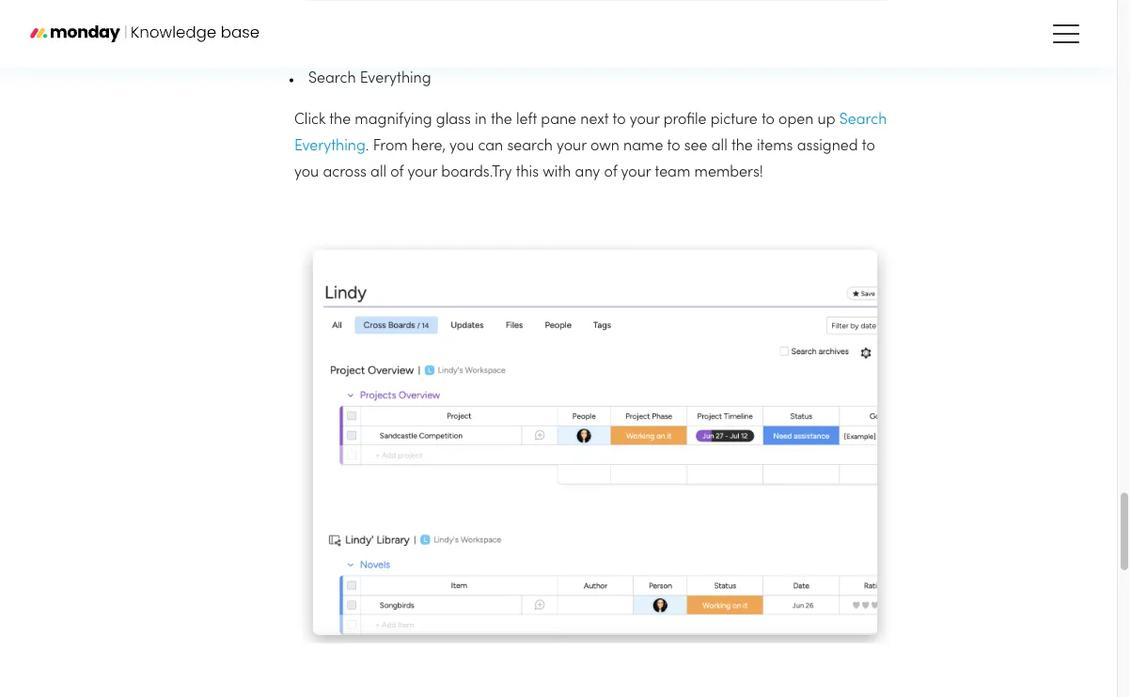 Task type: vqa. For each thing, say whether or not it's contained in the screenshot.
From
yes



Task type: describe. For each thing, give the bounding box(es) containing it.
Search search field
[[40, 95, 350, 133]]

image image
[[294, 242, 896, 645]]

items
[[757, 139, 793, 154]]

to right assigned
[[862, 139, 875, 154]]

next
[[581, 113, 609, 127]]

monday logo image
[[30, 14, 260, 53]]

any
[[575, 166, 600, 180]]

1 vertical spatial all
[[371, 166, 387, 180]]

members!
[[695, 166, 764, 180]]

across
[[323, 166, 367, 180]]

1 horizontal spatial the
[[491, 113, 512, 127]]

0 vertical spatial everything
[[360, 72, 431, 86]]

profile
[[664, 113, 707, 127]]

to left see at the right of the page
[[667, 139, 681, 154]]

picture
[[711, 113, 758, 127]]

0 horizontal spatial the
[[329, 113, 351, 127]]

1 of from the left
[[391, 166, 404, 180]]

boards.try
[[441, 166, 512, 180]]

glass
[[436, 113, 471, 127]]

0 vertical spatial search
[[309, 72, 356, 86]]

search everything link
[[294, 113, 887, 154]]

your down here,
[[408, 166, 438, 180]]

your down 'name'
[[621, 166, 651, 180]]

from
[[373, 139, 408, 154]]

this
[[516, 166, 539, 180]]

0 vertical spatial all
[[712, 139, 728, 154]]

2 of from the left
[[604, 166, 617, 180]]

to up items
[[762, 113, 775, 127]]

1 horizontal spatial search
[[840, 113, 887, 127]]



Task type: locate. For each thing, give the bounding box(es) containing it.
the inside . from here, you can search your own name to see all the items assigned to you across all of your boards.try this with any of your team members!
[[732, 139, 753, 154]]

1 horizontal spatial all
[[712, 139, 728, 154]]

0 horizontal spatial of
[[391, 166, 404, 180]]

open
[[779, 113, 814, 127]]

everything inside search everything link
[[294, 139, 366, 154]]

of
[[391, 166, 404, 180], [604, 166, 617, 180]]

the right click
[[329, 113, 351, 127]]

search up click
[[309, 72, 356, 86]]

0 horizontal spatial you
[[294, 166, 319, 180]]

you left across
[[294, 166, 319, 180]]

the
[[329, 113, 351, 127], [491, 113, 512, 127], [732, 139, 753, 154]]

team
[[655, 166, 691, 180]]

1 vertical spatial search everything
[[294, 113, 887, 154]]

everything up magnifying
[[360, 72, 431, 86]]

your down click the magnifying glass in the left pane next to your profile picture to open up
[[557, 139, 587, 154]]

all down 'from' at the top of the page
[[371, 166, 387, 180]]

everything up across
[[294, 139, 366, 154]]

name
[[624, 139, 663, 154]]

search everything
[[309, 72, 431, 86], [294, 113, 887, 154]]

left
[[516, 113, 537, 127]]

here,
[[412, 139, 446, 154]]

you
[[450, 139, 474, 154], [294, 166, 319, 180]]

the right in
[[491, 113, 512, 127]]

up
[[818, 113, 836, 127]]

1 horizontal spatial you
[[450, 139, 474, 154]]

2 horizontal spatial the
[[732, 139, 753, 154]]

0 vertical spatial you
[[450, 139, 474, 154]]

your
[[630, 113, 660, 127], [557, 139, 587, 154], [408, 166, 438, 180], [621, 166, 651, 180]]

of down 'from' at the top of the page
[[391, 166, 404, 180]]

None search field
[[40, 95, 1087, 133]]

of right any
[[604, 166, 617, 180]]

0 horizontal spatial all
[[371, 166, 387, 180]]

. from here, you can search your own name to see all the items assigned to you across all of your boards.try this with any of your team members!
[[294, 139, 875, 180]]

magnifying
[[355, 113, 432, 127]]

click
[[294, 113, 326, 127]]

in
[[475, 113, 487, 127]]

click the magnifying glass in the left pane next to your profile picture to open up
[[294, 113, 840, 127]]

group image
[[294, 0, 896, 9]]

can
[[478, 139, 503, 154]]

the down picture
[[732, 139, 753, 154]]

everything
[[360, 72, 431, 86], [294, 139, 366, 154]]

to
[[613, 113, 626, 127], [762, 113, 775, 127], [667, 139, 681, 154], [862, 139, 875, 154]]

1 horizontal spatial of
[[604, 166, 617, 180]]

own
[[591, 139, 620, 154]]

all
[[712, 139, 728, 154], [371, 166, 387, 180]]

0 vertical spatial search everything
[[309, 72, 431, 86]]

1 vertical spatial everything
[[294, 139, 366, 154]]

search
[[507, 139, 553, 154]]

you down glass
[[450, 139, 474, 154]]

your up 'name'
[[630, 113, 660, 127]]

see
[[685, 139, 708, 154]]

pane
[[541, 113, 577, 127]]

search right up
[[840, 113, 887, 127]]

search
[[309, 72, 356, 86], [840, 113, 887, 127]]

1 vertical spatial search
[[840, 113, 887, 127]]

to right next
[[613, 113, 626, 127]]

1 vertical spatial you
[[294, 166, 319, 180]]

0 horizontal spatial search
[[309, 72, 356, 86]]

.
[[366, 139, 369, 154]]

assigned
[[797, 139, 858, 154]]

with
[[543, 166, 571, 180]]

all right see at the right of the page
[[712, 139, 728, 154]]



